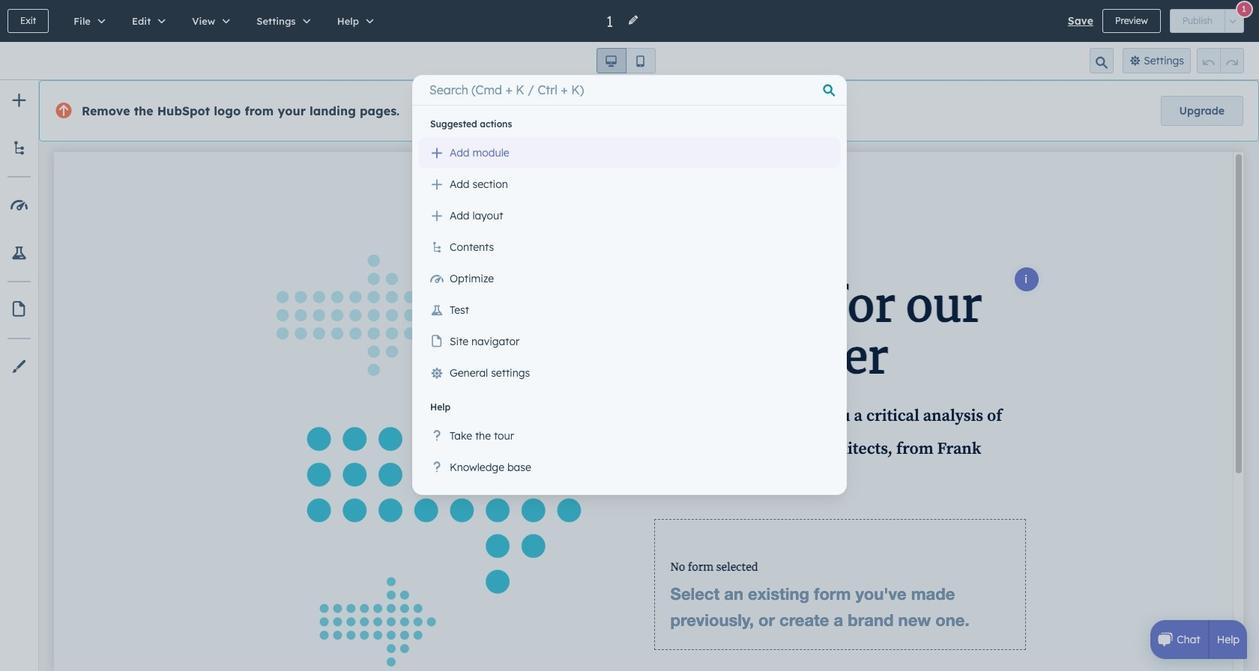 Task type: vqa. For each thing, say whether or not it's contained in the screenshot.
group
yes



Task type: describe. For each thing, give the bounding box(es) containing it.
Search search field
[[421, 75, 838, 105]]



Task type: locate. For each thing, give the bounding box(es) containing it.
group
[[1170, 9, 1244, 33], [596, 48, 656, 73], [1197, 48, 1244, 73]]

None field
[[605, 11, 618, 31]]



